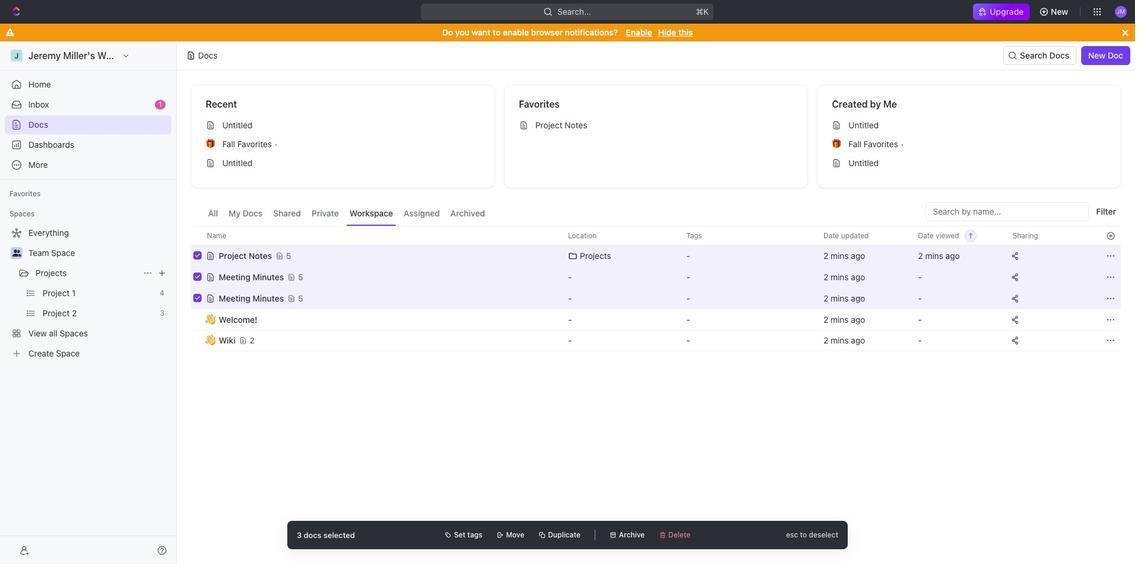 Task type: locate. For each thing, give the bounding box(es) containing it.
1 horizontal spatial 🎁
[[832, 140, 842, 148]]

projects link
[[35, 264, 138, 283]]

fall favorites • down by
[[849, 139, 904, 149]]

0 horizontal spatial fall favorites •
[[222, 139, 278, 149]]

1 horizontal spatial fall
[[849, 139, 862, 149]]

date for date viewed
[[918, 231, 934, 240]]

fall for created by me
[[849, 139, 862, 149]]

1 fall from the left
[[222, 139, 235, 149]]

1 vertical spatial meeting minutes
[[219, 293, 284, 303]]

0 horizontal spatial fall
[[222, 139, 235, 149]]

2 meeting from the top
[[219, 293, 251, 303]]

0 vertical spatial projects
[[580, 250, 611, 260]]

docs right my on the top of page
[[243, 208, 263, 218]]

do you want to enable browser notifications? enable hide this
[[442, 27, 693, 37]]

workspace right miller's
[[97, 50, 146, 61]]

0 vertical spatial 3
[[160, 309, 164, 318]]

table
[[191, 226, 1121, 352]]

row
[[191, 226, 1121, 245], [191, 244, 1121, 268], [191, 265, 1121, 289], [191, 287, 1121, 310], [191, 309, 1121, 330], [191, 329, 1121, 352]]

0 vertical spatial 1
[[159, 100, 162, 109]]

1 horizontal spatial 3
[[297, 530, 302, 540]]

1 horizontal spatial •
[[901, 139, 904, 149]]

to right esc
[[800, 530, 807, 539]]

row containing wiki
[[191, 329, 1121, 352]]

1 horizontal spatial new
[[1089, 50, 1106, 60]]

1 date from the left
[[824, 231, 839, 240]]

user group image
[[12, 250, 21, 257]]

project
[[536, 120, 563, 130], [219, 250, 247, 260], [43, 288, 70, 298], [43, 308, 70, 318]]

workspace inside sidebar navigation
[[97, 50, 146, 61]]

welcome! button
[[206, 309, 554, 330]]

0 horizontal spatial •
[[274, 139, 278, 149]]

set tags
[[454, 530, 482, 539]]

1 vertical spatial 5
[[298, 272, 303, 282]]

to
[[493, 27, 501, 37], [800, 530, 807, 539]]

project notes
[[536, 120, 587, 130], [219, 250, 272, 260]]

duplicate button
[[534, 528, 585, 542]]

untitled
[[222, 120, 253, 130], [849, 120, 879, 130], [222, 158, 253, 168], [849, 158, 879, 168]]

1 vertical spatial meeting
[[219, 293, 251, 303]]

🎁 for recent
[[206, 140, 215, 148]]

row containing name
[[191, 226, 1121, 245]]

3 down 4
[[160, 309, 164, 318]]

docs down inbox
[[28, 119, 48, 130]]

projects down team space
[[35, 268, 67, 278]]

filter
[[1097, 206, 1116, 216]]

mins
[[831, 250, 849, 260], [926, 250, 944, 260], [831, 272, 849, 282], [831, 293, 849, 303], [831, 314, 849, 324], [831, 335, 849, 345]]

0 horizontal spatial workspace
[[97, 50, 146, 61]]

row containing project notes
[[191, 244, 1121, 268]]

🎁 down recent
[[206, 140, 215, 148]]

want
[[472, 27, 491, 37]]

new for new
[[1051, 7, 1069, 17]]

tags
[[468, 530, 482, 539]]

5
[[286, 250, 291, 260], [298, 272, 303, 282], [298, 293, 303, 303]]

0 vertical spatial space
[[51, 248, 75, 258]]

1 row from the top
[[191, 226, 1121, 245]]

selected
[[324, 530, 355, 540]]

0 vertical spatial workspace
[[97, 50, 146, 61]]

1 vertical spatial projects
[[35, 268, 67, 278]]

team
[[28, 248, 49, 258]]

spaces down favorites button
[[9, 209, 35, 218]]

0 vertical spatial meeting minutes
[[219, 272, 284, 282]]

0 vertical spatial meeting
[[219, 272, 251, 282]]

new inside button
[[1051, 7, 1069, 17]]

new inside button
[[1089, 50, 1106, 60]]

1 vertical spatial 1
[[72, 288, 76, 298]]

fall down recent
[[222, 139, 235, 149]]

new up search docs
[[1051, 7, 1069, 17]]

all
[[208, 208, 218, 218]]

esc to deselect
[[786, 530, 839, 539]]

1 horizontal spatial workspace
[[350, 208, 393, 218]]

new
[[1051, 7, 1069, 17], [1089, 50, 1106, 60]]

recent
[[206, 99, 237, 109]]

0 horizontal spatial notes
[[249, 250, 272, 260]]

dashboards
[[28, 140, 74, 150]]

archive button
[[605, 528, 650, 542]]

0 horizontal spatial new
[[1051, 7, 1069, 17]]

1
[[159, 100, 162, 109], [72, 288, 76, 298]]

1 meeting minutes from the top
[[219, 272, 284, 282]]

space for team space
[[51, 248, 75, 258]]

view all spaces link
[[5, 324, 169, 343]]

deselect
[[809, 530, 839, 539]]

0 vertical spatial new
[[1051, 7, 1069, 17]]

new left doc
[[1089, 50, 1106, 60]]

1 horizontal spatial to
[[800, 530, 807, 539]]

0 vertical spatial minutes
[[253, 272, 284, 282]]

tab list
[[205, 202, 488, 226]]

fall for recent
[[222, 139, 235, 149]]

0 horizontal spatial project notes
[[219, 250, 272, 260]]

minutes
[[253, 272, 284, 282], [253, 293, 284, 303]]

1 vertical spatial project notes
[[219, 250, 272, 260]]

0 horizontal spatial 3
[[160, 309, 164, 318]]

tab list containing all
[[205, 202, 488, 226]]

more button
[[5, 156, 171, 174]]

this
[[679, 27, 693, 37]]

2 row from the top
[[191, 244, 1121, 268]]

to right want
[[493, 27, 501, 37]]

date updated
[[824, 231, 869, 240]]

move button
[[492, 528, 529, 542]]

🎁
[[206, 140, 215, 148], [832, 140, 842, 148]]

0 horizontal spatial date
[[824, 231, 839, 240]]

2 • from the left
[[901, 139, 904, 149]]

meeting for first cell from the bottom of the page
[[219, 293, 251, 303]]

favorites button
[[5, 187, 45, 201]]

⌘k
[[696, 7, 709, 17]]

2 meeting minutes from the top
[[219, 293, 284, 303]]

new button
[[1035, 2, 1076, 21]]

do
[[442, 27, 453, 37]]

2 fall favorites • from the left
[[849, 139, 904, 149]]

docs
[[304, 530, 322, 540]]

spaces
[[9, 209, 35, 218], [60, 328, 88, 338]]

5 row from the top
[[191, 309, 1121, 330]]

2
[[824, 250, 829, 260], [918, 250, 923, 260], [824, 272, 829, 282], [824, 293, 829, 303], [72, 308, 77, 318], [824, 314, 829, 324], [250, 335, 255, 345], [824, 335, 829, 345]]

jeremy miller's workspace, , element
[[11, 50, 22, 62]]

1 vertical spatial new
[[1089, 50, 1106, 60]]

1 vertical spatial notes
[[249, 250, 272, 260]]

1 • from the left
[[274, 139, 278, 149]]

notes
[[565, 120, 587, 130], [249, 250, 272, 260]]

1 horizontal spatial date
[[918, 231, 934, 240]]

1 horizontal spatial fall favorites •
[[849, 139, 904, 149]]

workspace inside button
[[350, 208, 393, 218]]

2 date from the left
[[918, 231, 934, 240]]

3 left docs
[[297, 530, 302, 540]]

fall favorites • down recent
[[222, 139, 278, 149]]

private
[[312, 208, 339, 218]]

docs
[[198, 50, 218, 60], [1050, 50, 1070, 60], [28, 119, 48, 130], [243, 208, 263, 218]]

favorites
[[519, 99, 560, 109], [237, 139, 272, 149], [864, 139, 898, 149], [9, 189, 41, 198]]

create space link
[[5, 344, 169, 363]]

enable
[[503, 27, 529, 37]]

1 fall favorites • from the left
[[222, 139, 278, 149]]

1 🎁 from the left
[[206, 140, 215, 148]]

0 horizontal spatial spaces
[[9, 209, 35, 218]]

docs inside sidebar navigation
[[28, 119, 48, 130]]

table containing project notes
[[191, 226, 1121, 352]]

1 vertical spatial 3
[[297, 530, 302, 540]]

workspace right private
[[350, 208, 393, 218]]

cell
[[191, 245, 204, 266], [191, 266, 204, 287], [191, 287, 204, 309]]

upgrade
[[990, 7, 1024, 17]]

me
[[884, 99, 897, 109]]

2 fall from the left
[[849, 139, 862, 149]]

ago
[[851, 250, 865, 260], [946, 250, 960, 260], [851, 272, 865, 282], [851, 293, 865, 303], [851, 314, 865, 324], [851, 335, 865, 345]]

1 meeting from the top
[[219, 272, 251, 282]]

2 cell from the top
[[191, 266, 204, 287]]

projects inside tree
[[35, 268, 67, 278]]

fall down created
[[849, 139, 862, 149]]

move
[[506, 530, 524, 539]]

create space
[[28, 348, 80, 358]]

0 horizontal spatial 1
[[72, 288, 76, 298]]

-
[[687, 250, 690, 260], [568, 272, 572, 282], [687, 272, 690, 282], [918, 272, 922, 282], [568, 293, 572, 303], [687, 293, 690, 303], [918, 293, 922, 303], [568, 314, 572, 324], [687, 314, 690, 324], [918, 314, 922, 324], [568, 335, 572, 345], [687, 335, 690, 345], [918, 335, 922, 345]]

date left updated at the top right of the page
[[824, 231, 839, 240]]

1 horizontal spatial spaces
[[60, 328, 88, 338]]

tree containing everything
[[5, 224, 171, 363]]

meeting for 2nd cell from the top of the page
[[219, 272, 251, 282]]

space down view all spaces
[[56, 348, 80, 358]]

2 🎁 from the left
[[832, 140, 842, 148]]

0 horizontal spatial projects
[[35, 268, 67, 278]]

3 inside tree
[[160, 309, 164, 318]]

wiki
[[219, 335, 236, 345]]

1 horizontal spatial notes
[[565, 120, 587, 130]]

1 vertical spatial workspace
[[350, 208, 393, 218]]

0 horizontal spatial 🎁
[[206, 140, 215, 148]]

fall favorites • for created by me
[[849, 139, 904, 149]]

3 docs selected
[[297, 530, 355, 540]]

🎁 down created
[[832, 140, 842, 148]]

0 horizontal spatial to
[[493, 27, 501, 37]]

1 horizontal spatial project notes
[[536, 120, 587, 130]]

6 row from the top
[[191, 329, 1121, 352]]

•
[[274, 139, 278, 149], [901, 139, 904, 149]]

shared
[[273, 208, 301, 218]]

my
[[229, 208, 241, 218]]

projects down location
[[580, 250, 611, 260]]

0 vertical spatial notes
[[565, 120, 587, 130]]

welcome!
[[219, 314, 257, 324]]

search docs button
[[1004, 46, 1077, 65]]

1 vertical spatial minutes
[[253, 293, 284, 303]]

1 vertical spatial space
[[56, 348, 80, 358]]

spaces right all
[[60, 328, 88, 338]]

space right team
[[51, 248, 75, 258]]

tree
[[5, 224, 171, 363]]

date left viewed
[[918, 231, 934, 240]]



Task type: describe. For each thing, give the bounding box(es) containing it.
location
[[568, 231, 597, 240]]

space for create space
[[56, 348, 80, 358]]

archived button
[[448, 202, 488, 226]]

project 1
[[43, 288, 76, 298]]

4 row from the top
[[191, 287, 1121, 310]]

archive
[[619, 530, 645, 539]]

project 2
[[43, 308, 77, 318]]

tree inside sidebar navigation
[[5, 224, 171, 363]]

created
[[832, 99, 868, 109]]

shared button
[[270, 202, 304, 226]]

notes inside row
[[249, 250, 272, 260]]

1 horizontal spatial projects
[[580, 250, 611, 260]]

date viewed button
[[911, 226, 977, 245]]

meeting minutes for first cell from the bottom of the page
[[219, 293, 284, 303]]

esc
[[786, 530, 798, 539]]

home
[[28, 79, 51, 89]]

all button
[[205, 202, 221, 226]]

1 cell from the top
[[191, 245, 204, 266]]

team space
[[28, 248, 75, 258]]

everything link
[[5, 224, 169, 242]]

row containing welcome!
[[191, 309, 1121, 330]]

duplicate
[[548, 530, 581, 539]]

search
[[1020, 50, 1048, 60]]

project 2 link
[[43, 304, 155, 323]]

set
[[454, 530, 466, 539]]

upgrade link
[[974, 4, 1030, 20]]

Search by name... text field
[[933, 203, 1082, 221]]

1 inside tree
[[72, 288, 76, 298]]

meeting minutes for 2nd cell from the top of the page
[[219, 272, 284, 282]]

archived
[[451, 208, 485, 218]]

project inside row
[[219, 250, 247, 260]]

dashboards link
[[5, 135, 171, 154]]

new doc button
[[1081, 46, 1131, 65]]

view
[[28, 328, 47, 338]]

3 for 3 docs selected
[[297, 530, 302, 540]]

date updated button
[[817, 226, 876, 245]]

notifications?
[[565, 27, 618, 37]]

2 vertical spatial 5
[[298, 293, 303, 303]]

j
[[14, 51, 19, 60]]

private button
[[309, 202, 342, 226]]

2 inside project 2 link
[[72, 308, 77, 318]]

jeremy
[[28, 50, 61, 61]]

delete
[[669, 530, 691, 539]]

fall favorites • for recent
[[222, 139, 278, 149]]

my docs
[[229, 208, 263, 218]]

project notes link
[[514, 116, 798, 135]]

date viewed
[[918, 231, 959, 240]]

1 horizontal spatial 1
[[159, 100, 162, 109]]

hide
[[658, 27, 676, 37]]

4
[[160, 289, 164, 297]]

3 for 3
[[160, 309, 164, 318]]

delete button
[[654, 528, 695, 542]]

inbox
[[28, 99, 49, 109]]

0 vertical spatial project notes
[[536, 120, 587, 130]]

assigned
[[404, 208, 440, 218]]

0 vertical spatial 5
[[286, 250, 291, 260]]

• for created by me
[[901, 139, 904, 149]]

doc
[[1108, 50, 1124, 60]]

everything
[[28, 228, 69, 238]]

search docs
[[1020, 50, 1070, 60]]

🎁 for created by me
[[832, 140, 842, 148]]

view all spaces
[[28, 328, 88, 338]]

jm button
[[1112, 2, 1131, 21]]

• for recent
[[274, 139, 278, 149]]

filter button
[[1092, 202, 1121, 221]]

search...
[[558, 7, 592, 17]]

filter button
[[1092, 202, 1121, 221]]

name
[[207, 231, 226, 240]]

1 vertical spatial spaces
[[60, 328, 88, 338]]

1 minutes from the top
[[253, 272, 284, 282]]

0 vertical spatial to
[[493, 27, 501, 37]]

docs inside 'tab list'
[[243, 208, 263, 218]]

0 vertical spatial spaces
[[9, 209, 35, 218]]

date for date updated
[[824, 231, 839, 240]]

more
[[28, 160, 48, 170]]

workspace button
[[347, 202, 396, 226]]

home link
[[5, 75, 171, 94]]

create
[[28, 348, 54, 358]]

set tags button
[[440, 528, 487, 542]]

new for new doc
[[1089, 50, 1106, 60]]

all
[[49, 328, 58, 338]]

favorites inside button
[[9, 189, 41, 198]]

viewed
[[936, 231, 959, 240]]

browser
[[531, 27, 563, 37]]

docs link
[[5, 115, 171, 134]]

my docs button
[[226, 202, 266, 226]]

updated
[[841, 231, 869, 240]]

miller's
[[63, 50, 95, 61]]

move button
[[492, 528, 529, 542]]

by
[[870, 99, 881, 109]]

2 minutes from the top
[[253, 293, 284, 303]]

project 1 link
[[43, 284, 155, 303]]

created by me
[[832, 99, 897, 109]]

assigned button
[[401, 202, 443, 226]]

new doc
[[1089, 50, 1124, 60]]

enable
[[626, 27, 652, 37]]

3 cell from the top
[[191, 287, 204, 309]]

1 vertical spatial to
[[800, 530, 807, 539]]

jm
[[1117, 8, 1125, 15]]

docs up recent
[[198, 50, 218, 60]]

jeremy miller's workspace
[[28, 50, 146, 61]]

sharing
[[1013, 231, 1039, 240]]

3 row from the top
[[191, 265, 1121, 289]]

sidebar navigation
[[0, 41, 179, 564]]

tags
[[687, 231, 702, 240]]

docs right 'search'
[[1050, 50, 1070, 60]]

you
[[455, 27, 470, 37]]



Task type: vqa. For each thing, say whether or not it's contained in the screenshot.
Automations
no



